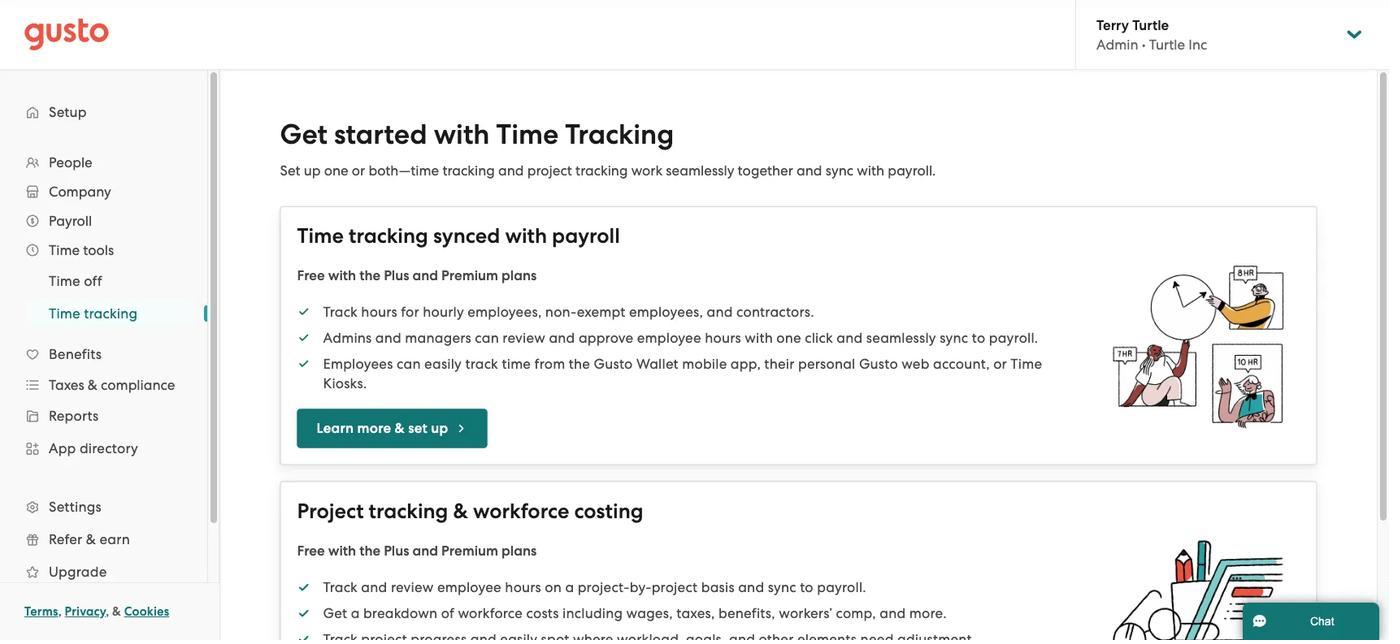 Task type: vqa. For each thing, say whether or not it's contained in the screenshot.
the number
no



Task type: describe. For each thing, give the bounding box(es) containing it.
people button
[[16, 148, 191, 177]]

upgrade link
[[16, 558, 191, 587]]

project inside list
[[652, 580, 698, 596]]

and down project tracking & workforce costing
[[413, 543, 438, 559]]

and up the admins and managers can review and approve employee hours with one click and seamlessly sync to payroll.
[[707, 304, 733, 320]]

track and review employee hours on a project-by-project basis and sync to payroll.
[[323, 580, 867, 596]]

premium for &
[[442, 543, 498, 559]]

free for time tracking synced with payroll
[[297, 267, 325, 284]]

taxes & compliance button
[[16, 371, 191, 400]]

tracking for project tracking & workforce costing
[[369, 499, 448, 524]]

1 employees, from the left
[[468, 304, 542, 320]]

web
[[902, 356, 930, 372]]

people
[[49, 154, 92, 171]]

company
[[49, 184, 111, 200]]

2 vertical spatial hours
[[505, 580, 541, 596]]

click
[[805, 330, 833, 346]]

0 vertical spatial project
[[527, 163, 572, 179]]

track hours for hourly employees, non-exempt employees, and contractors.
[[323, 304, 815, 320]]

time tools button
[[16, 236, 191, 265]]

0 vertical spatial a
[[565, 580, 574, 596]]

setup
[[49, 104, 87, 120]]

employees
[[323, 356, 393, 372]]

both—time
[[369, 163, 439, 179]]

by-
[[630, 580, 652, 596]]

get for get a breakdown of workforce costs including wages, taxes, benefits, workers' comp, and more.
[[323, 606, 347, 622]]

managers
[[405, 330, 471, 346]]

comp,
[[836, 606, 876, 622]]

compliance
[[101, 377, 175, 393]]

wages,
[[626, 606, 673, 622]]

time
[[502, 356, 531, 372]]

0 horizontal spatial payroll.
[[817, 580, 867, 596]]

setup link
[[16, 98, 191, 127]]

app directory
[[49, 441, 138, 457]]

2 , from the left
[[106, 605, 109, 619]]

time for time tracking
[[49, 306, 80, 322]]

and right together
[[797, 163, 822, 179]]

cookies
[[124, 605, 169, 619]]

set up one or both—time tracking and project tracking work seamlessly together and sync with payroll.
[[280, 163, 936, 179]]

the for project tracking & workforce costing
[[359, 543, 381, 559]]

workers'
[[779, 606, 833, 622]]

1 vertical spatial hours
[[705, 330, 741, 346]]

set
[[408, 420, 428, 437]]

costing
[[574, 499, 643, 524]]

settings
[[49, 499, 102, 515]]

started
[[334, 118, 427, 151]]

time tracking link
[[29, 299, 191, 328]]

chat button
[[1243, 603, 1380, 641]]

track for time
[[323, 304, 358, 320]]

for
[[401, 304, 419, 320]]

including
[[563, 606, 623, 622]]

and up for
[[413, 267, 438, 284]]

cookies button
[[124, 602, 169, 622]]

the for time tracking synced with payroll
[[359, 267, 381, 284]]

and down non-
[[549, 330, 575, 346]]

0 horizontal spatial seamlessly
[[666, 163, 734, 179]]

admin
[[1097, 36, 1139, 53]]

refer & earn
[[49, 532, 130, 548]]

tracking down get started with time tracking
[[443, 163, 495, 179]]

0 vertical spatial workforce
[[473, 499, 569, 524]]

mobile
[[682, 356, 727, 372]]

plus for project
[[384, 543, 409, 559]]

app
[[49, 441, 76, 457]]

approve
[[579, 330, 634, 346]]

taxes
[[49, 377, 84, 393]]

1 vertical spatial employee
[[437, 580, 502, 596]]

workforce inside list
[[458, 606, 523, 622]]

time inside employees can easily track time from the gusto wallet mobile app, their personal gusto web account, or time kiosks.
[[1011, 356, 1042, 372]]

contractors.
[[737, 304, 815, 320]]

1 horizontal spatial up
[[431, 420, 448, 437]]

plus for time
[[384, 267, 409, 284]]

list containing track and review employee hours on a project-by-project basis and sync to payroll.
[[297, 578, 1081, 641]]

privacy
[[65, 605, 106, 619]]

of
[[441, 606, 454, 622]]

0 vertical spatial payroll.
[[888, 163, 936, 179]]

time tracking synced with payroll
[[297, 224, 620, 249]]

terms , privacy , & cookies
[[24, 605, 169, 619]]

taxes,
[[677, 606, 715, 622]]

terry
[[1097, 16, 1129, 33]]

employees can easily track time from the gusto wallet mobile app, their personal gusto web account, or time kiosks.
[[323, 356, 1042, 391]]

1 vertical spatial to
[[800, 580, 814, 596]]

app,
[[731, 356, 761, 372]]

upgrade
[[49, 564, 107, 580]]

their
[[764, 356, 795, 372]]

easily
[[424, 356, 462, 372]]

on
[[545, 580, 562, 596]]

learn more & set up link
[[297, 409, 487, 448]]

or inside employees can easily track time from the gusto wallet mobile app, their personal gusto web account, or time kiosks.
[[994, 356, 1007, 372]]

learn more & set up
[[317, 420, 448, 437]]

0 horizontal spatial or
[[352, 163, 365, 179]]

directory
[[80, 441, 138, 457]]

1 vertical spatial sync
[[940, 330, 969, 346]]

inc
[[1189, 36, 1207, 53]]

breakdown
[[363, 606, 438, 622]]

admins
[[323, 330, 372, 346]]

payroll button
[[16, 206, 191, 236]]

wallet
[[637, 356, 679, 372]]

time tracking
[[49, 306, 138, 322]]

hourly
[[423, 304, 464, 320]]

and down get started with time tracking
[[498, 163, 524, 179]]



Task type: locate. For each thing, give the bounding box(es) containing it.
0 vertical spatial track
[[323, 304, 358, 320]]

the right from on the left of page
[[569, 356, 590, 372]]

a left the breakdown
[[351, 606, 360, 622]]

2 vertical spatial sync
[[768, 580, 797, 596]]

one inside list
[[777, 330, 802, 346]]

0 vertical spatial plus
[[384, 267, 409, 284]]

and up benefits, on the bottom
[[738, 580, 764, 596]]

list containing track hours for hourly employees, non-exempt employees, and contractors.
[[297, 302, 1081, 393]]

hours left for
[[361, 304, 398, 320]]

with inside list
[[745, 330, 773, 346]]

get left the breakdown
[[323, 606, 347, 622]]

1 horizontal spatial employees,
[[629, 304, 703, 320]]

1 horizontal spatial employee
[[637, 330, 701, 346]]

track
[[323, 304, 358, 320], [323, 580, 358, 596]]

plans down project tracking & workforce costing
[[502, 543, 537, 559]]

employees, up the admins and managers can review and approve employee hours with one click and seamlessly sync to payroll.
[[629, 304, 703, 320]]

employees, up the time at left bottom
[[468, 304, 542, 320]]

0 horizontal spatial up
[[304, 163, 321, 179]]

project
[[297, 499, 364, 524]]

refer
[[49, 532, 82, 548]]

get up the set
[[280, 118, 328, 151]]

0 vertical spatial free
[[297, 267, 325, 284]]

and
[[498, 163, 524, 179], [797, 163, 822, 179], [413, 267, 438, 284], [707, 304, 733, 320], [375, 330, 402, 346], [549, 330, 575, 346], [837, 330, 863, 346], [413, 543, 438, 559], [361, 580, 387, 596], [738, 580, 764, 596], [880, 606, 906, 622]]

1 gusto from the left
[[594, 356, 633, 372]]

1 horizontal spatial or
[[994, 356, 1007, 372]]

2 free with the plus and premium plans from the top
[[297, 543, 537, 559]]

1 vertical spatial free with the plus and premium plans
[[297, 543, 537, 559]]

can inside employees can easily track time from the gusto wallet mobile app, their personal gusto web account, or time kiosks.
[[397, 356, 421, 372]]

1 vertical spatial up
[[431, 420, 448, 437]]

time
[[496, 118, 559, 151], [297, 224, 344, 249], [49, 242, 80, 259], [49, 273, 80, 289], [49, 306, 80, 322], [1011, 356, 1042, 372]]

together
[[738, 163, 793, 179]]

list containing time off
[[0, 265, 207, 330]]

0 vertical spatial up
[[304, 163, 321, 179]]

free with the plus and premium plans up for
[[297, 267, 537, 284]]

0 vertical spatial turtle
[[1133, 16, 1169, 33]]

time for time off
[[49, 273, 80, 289]]

2 gusto from the left
[[859, 356, 898, 372]]

1 horizontal spatial can
[[475, 330, 499, 346]]

1 horizontal spatial one
[[777, 330, 802, 346]]

turtle up •
[[1133, 16, 1169, 33]]

1 vertical spatial workforce
[[458, 606, 523, 622]]

refer & earn link
[[16, 525, 191, 554]]

2 free from the top
[[297, 543, 325, 559]]

,
[[58, 605, 62, 619], [106, 605, 109, 619]]

1 horizontal spatial a
[[565, 580, 574, 596]]

get a breakdown of workforce costs including wages, taxes, benefits, workers' comp, and more.
[[323, 606, 947, 622]]

2 plus from the top
[[384, 543, 409, 559]]

free with the plus and premium plans
[[297, 267, 537, 284], [297, 543, 537, 559]]

1 vertical spatial track
[[323, 580, 358, 596]]

hours left "on"
[[505, 580, 541, 596]]

work
[[631, 163, 663, 179]]

earn
[[100, 532, 130, 548]]

1 track from the top
[[323, 304, 358, 320]]

company button
[[16, 177, 191, 206]]

2 premium from the top
[[442, 543, 498, 559]]

employee
[[637, 330, 701, 346], [437, 580, 502, 596]]

1 horizontal spatial seamlessly
[[866, 330, 936, 346]]

set
[[280, 163, 300, 179]]

the inside employees can easily track time from the gusto wallet mobile app, their personal gusto web account, or time kiosks.
[[569, 356, 590, 372]]

free down the project
[[297, 543, 325, 559]]

1 , from the left
[[58, 605, 62, 619]]

0 vertical spatial free with the plus and premium plans
[[297, 267, 537, 284]]

0 vertical spatial one
[[324, 163, 348, 179]]

app directory link
[[16, 434, 191, 463]]

up right the set
[[304, 163, 321, 179]]

list containing people
[[0, 148, 207, 621]]

can up track
[[475, 330, 499, 346]]

tracking for time tracking synced with payroll
[[349, 224, 428, 249]]

or right account, in the right of the page
[[994, 356, 1007, 372]]

0 horizontal spatial gusto
[[594, 356, 633, 372]]

employee up wallet
[[637, 330, 701, 346]]

premium for synced
[[442, 267, 498, 284]]

0 vertical spatial hours
[[361, 304, 398, 320]]

1 vertical spatial the
[[569, 356, 590, 372]]

1 vertical spatial free
[[297, 543, 325, 559]]

tracking down both—time
[[349, 224, 428, 249]]

2 employees, from the left
[[629, 304, 703, 320]]

1 premium from the top
[[442, 267, 498, 284]]

admins and managers can review and approve employee hours with one click and seamlessly sync to payroll.
[[323, 330, 1038, 346]]

0 vertical spatial seamlessly
[[666, 163, 734, 179]]

and left 'more.'
[[880, 606, 906, 622]]

track down the project
[[323, 580, 358, 596]]

1 horizontal spatial ,
[[106, 605, 109, 619]]

premium down project tracking & workforce costing
[[442, 543, 498, 559]]

costs
[[526, 606, 559, 622]]

0 vertical spatial review
[[503, 330, 546, 346]]

privacy link
[[65, 605, 106, 619]]

plans up track hours for hourly employees, non-exempt employees, and contractors.
[[502, 267, 537, 284]]

terms
[[24, 605, 58, 619]]

1 vertical spatial can
[[397, 356, 421, 372]]

employee up 'of'
[[437, 580, 502, 596]]

1 vertical spatial plans
[[502, 543, 537, 559]]

1 horizontal spatial payroll.
[[888, 163, 936, 179]]

gusto down approve
[[594, 356, 633, 372]]

project up payroll
[[527, 163, 572, 179]]

time inside time tools dropdown button
[[49, 242, 80, 259]]

0 vertical spatial employee
[[637, 330, 701, 346]]

0 horizontal spatial to
[[800, 580, 814, 596]]

time for time tracking synced with payroll
[[297, 224, 344, 249]]

tracking
[[565, 118, 674, 151]]

up
[[304, 163, 321, 179], [431, 420, 448, 437]]

reports link
[[16, 402, 191, 431]]

can left easily
[[397, 356, 421, 372]]

hours
[[361, 304, 398, 320], [705, 330, 741, 346], [505, 580, 541, 596]]

get for get started with time tracking
[[280, 118, 328, 151]]

free up the admins
[[297, 267, 325, 284]]

account,
[[933, 356, 990, 372]]

0 horizontal spatial ,
[[58, 605, 62, 619]]

2 plans from the top
[[502, 543, 537, 559]]

tracking right the project
[[369, 499, 448, 524]]

a right "on"
[[565, 580, 574, 596]]

1 vertical spatial get
[[323, 606, 347, 622]]

benefits
[[49, 346, 102, 363]]

0 horizontal spatial hours
[[361, 304, 398, 320]]

1 horizontal spatial gusto
[[859, 356, 898, 372]]

0 horizontal spatial sync
[[768, 580, 797, 596]]

review up the time at left bottom
[[503, 330, 546, 346]]

off
[[84, 273, 102, 289]]

to up account, in the right of the page
[[972, 330, 986, 346]]

the
[[359, 267, 381, 284], [569, 356, 590, 372], [359, 543, 381, 559]]

payroll.
[[888, 163, 936, 179], [989, 330, 1038, 346], [817, 580, 867, 596]]

project-
[[578, 580, 630, 596]]

1 plans from the top
[[502, 267, 537, 284]]

payroll
[[552, 224, 620, 249]]

tracking down "tracking"
[[576, 163, 628, 179]]

free with the plus and premium plans for synced
[[297, 267, 537, 284]]

0 horizontal spatial review
[[391, 580, 434, 596]]

2 horizontal spatial hours
[[705, 330, 741, 346]]

get started with time tracking
[[280, 118, 674, 151]]

1 vertical spatial or
[[994, 356, 1007, 372]]

1 vertical spatial one
[[777, 330, 802, 346]]

1 vertical spatial a
[[351, 606, 360, 622]]

sync right together
[[826, 163, 854, 179]]

0 vertical spatial sync
[[826, 163, 854, 179]]

track for project
[[323, 580, 358, 596]]

free with the plus and premium plans up the breakdown
[[297, 543, 537, 559]]

1 vertical spatial turtle
[[1149, 36, 1185, 53]]

1 vertical spatial seamlessly
[[866, 330, 936, 346]]

gusto left web
[[859, 356, 898, 372]]

, left privacy
[[58, 605, 62, 619]]

seamlessly
[[666, 163, 734, 179], [866, 330, 936, 346]]

sync up account, in the right of the page
[[940, 330, 969, 346]]

project up taxes,
[[652, 580, 698, 596]]

personal
[[798, 356, 856, 372]]

learn
[[317, 420, 354, 437]]

payroll
[[49, 213, 92, 229]]

up right set
[[431, 420, 448, 437]]

chat
[[1310, 615, 1335, 628]]

review up the breakdown
[[391, 580, 434, 596]]

2 vertical spatial the
[[359, 543, 381, 559]]

1 vertical spatial review
[[391, 580, 434, 596]]

or down started
[[352, 163, 365, 179]]

1 plus from the top
[[384, 267, 409, 284]]

free for project tracking & workforce costing
[[297, 543, 325, 559]]

reports
[[49, 408, 99, 424]]

track
[[465, 356, 498, 372]]

basis
[[701, 580, 735, 596]]

premium down 'synced'
[[442, 267, 498, 284]]

seamlessly right work
[[666, 163, 734, 179]]

1 vertical spatial plus
[[384, 543, 409, 559]]

plans
[[502, 267, 537, 284], [502, 543, 537, 559]]

more.
[[910, 606, 947, 622]]

tracking down "time off" link
[[84, 306, 138, 322]]

plus up for
[[384, 267, 409, 284]]

1 horizontal spatial to
[[972, 330, 986, 346]]

taxes & compliance
[[49, 377, 175, 393]]

project tracking & workforce costing
[[297, 499, 643, 524]]

track up the admins
[[323, 304, 358, 320]]

premium
[[442, 267, 498, 284], [442, 543, 498, 559]]

0 horizontal spatial employees,
[[468, 304, 542, 320]]

exempt
[[577, 304, 626, 320]]

more
[[357, 420, 391, 437]]

turtle right •
[[1149, 36, 1185, 53]]

hours up mobile
[[705, 330, 741, 346]]

review
[[503, 330, 546, 346], [391, 580, 434, 596]]

1 free from the top
[[297, 267, 325, 284]]

1 horizontal spatial project
[[652, 580, 698, 596]]

0 vertical spatial or
[[352, 163, 365, 179]]

gusto navigation element
[[0, 70, 207, 641]]

gusto
[[594, 356, 633, 372], [859, 356, 898, 372]]

time tools
[[49, 242, 114, 259]]

and right click
[[837, 330, 863, 346]]

plans for workforce
[[502, 543, 537, 559]]

1 horizontal spatial hours
[[505, 580, 541, 596]]

home image
[[24, 18, 109, 51]]

tracking inside "link"
[[84, 306, 138, 322]]

non-
[[545, 304, 577, 320]]

the down the project
[[359, 543, 381, 559]]

& inside dropdown button
[[88, 377, 97, 393]]

0 horizontal spatial employee
[[437, 580, 502, 596]]

turtle
[[1133, 16, 1169, 33], [1149, 36, 1185, 53]]

and down for
[[375, 330, 402, 346]]

0 vertical spatial to
[[972, 330, 986, 346]]

0 horizontal spatial one
[[324, 163, 348, 179]]

1 free with the plus and premium plans from the top
[[297, 267, 537, 284]]

list
[[0, 148, 207, 621], [0, 265, 207, 330], [297, 302, 1081, 393], [297, 578, 1081, 641]]

tracking for time tracking
[[84, 306, 138, 322]]

time off link
[[29, 267, 191, 296]]

and up the breakdown
[[361, 580, 387, 596]]

one right the set
[[324, 163, 348, 179]]

2 vertical spatial payroll.
[[817, 580, 867, 596]]

time inside "time off" link
[[49, 273, 80, 289]]

0 vertical spatial plans
[[502, 267, 537, 284]]

2 horizontal spatial sync
[[940, 330, 969, 346]]

time for time tools
[[49, 242, 80, 259]]

synced
[[433, 224, 500, 249]]

the up the admins
[[359, 267, 381, 284]]

0 horizontal spatial project
[[527, 163, 572, 179]]

seamlessly up web
[[866, 330, 936, 346]]

0 vertical spatial premium
[[442, 267, 498, 284]]

0 vertical spatial can
[[475, 330, 499, 346]]

time off
[[49, 273, 102, 289]]

0 horizontal spatial can
[[397, 356, 421, 372]]

benefits,
[[719, 606, 775, 622]]

tracking
[[443, 163, 495, 179], [576, 163, 628, 179], [349, 224, 428, 249], [84, 306, 138, 322], [369, 499, 448, 524]]

1 vertical spatial payroll.
[[989, 330, 1038, 346]]

1 vertical spatial premium
[[442, 543, 498, 559]]

get
[[280, 118, 328, 151], [323, 606, 347, 622]]

can
[[475, 330, 499, 346], [397, 356, 421, 372]]

kiosks.
[[323, 375, 367, 391]]

time inside time tracking "link"
[[49, 306, 80, 322]]

one
[[324, 163, 348, 179], [777, 330, 802, 346]]

1 horizontal spatial sync
[[826, 163, 854, 179]]

to up "workers'"
[[800, 580, 814, 596]]

2 track from the top
[[323, 580, 358, 596]]

benefits link
[[16, 340, 191, 369]]

0 horizontal spatial a
[[351, 606, 360, 622]]

plus up the breakdown
[[384, 543, 409, 559]]

get inside list
[[323, 606, 347, 622]]

1 horizontal spatial review
[[503, 330, 546, 346]]

from
[[535, 356, 565, 372]]

•
[[1142, 36, 1146, 53]]

0 vertical spatial the
[[359, 267, 381, 284]]

to
[[972, 330, 986, 346], [800, 580, 814, 596]]

free
[[297, 267, 325, 284], [297, 543, 325, 559]]

sync up "workers'"
[[768, 580, 797, 596]]

1 vertical spatial project
[[652, 580, 698, 596]]

plans for with
[[502, 267, 537, 284]]

, left cookies
[[106, 605, 109, 619]]

2 horizontal spatial payroll.
[[989, 330, 1038, 346]]

free with the plus and premium plans for &
[[297, 543, 537, 559]]

0 vertical spatial get
[[280, 118, 328, 151]]

one up their
[[777, 330, 802, 346]]



